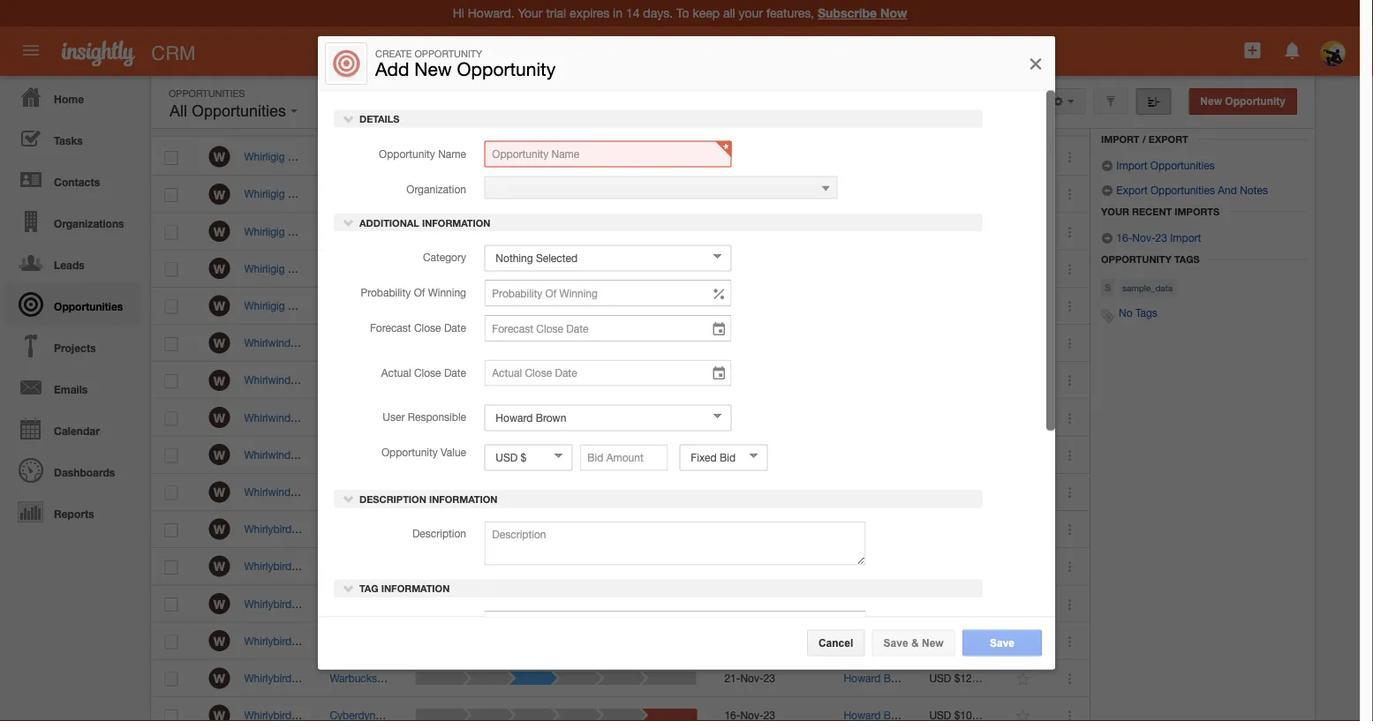 Task type: locate. For each thing, give the bounding box(es) containing it.
$‎190,000.00
[[955, 598, 1014, 610]]

jason
[[426, 412, 454, 424]]

1 vertical spatial opportunity value
[[382, 446, 466, 458]]

3 whirligig from the top
[[244, 225, 285, 238]]

1 close from the top
[[414, 321, 441, 334]]

2 whirligig from the top
[[244, 188, 285, 200]]

brown for usd $‎450,000.00
[[884, 225, 915, 238]]

usd for usd $‎120,000.00
[[930, 673, 952, 685]]

1 vertical spatial new
[[1201, 95, 1223, 107]]

whirlwinder for whirlwinder x520 - sirius corp. - tina martin
[[244, 486, 300, 498]]

x520 up whirlwinder x520 - globex - albert lee
[[303, 337, 327, 349]]

group left chris
[[361, 449, 391, 461]]

2 w link from the top
[[209, 184, 230, 205]]

new right add
[[415, 58, 452, 80]]

1 vertical spatial all
[[170, 102, 187, 120]]

roger down 'winning'
[[430, 300, 459, 312]]

save inside button
[[990, 637, 1015, 649]]

usd
[[930, 225, 952, 238], [930, 486, 952, 498], [930, 598, 952, 610], [930, 635, 952, 648], [930, 673, 952, 685]]

23- for reyes
[[725, 561, 741, 573]]

0 horizontal spatial opportunity value
[[382, 446, 466, 458]]

close image
[[1027, 53, 1045, 74]]

7 w from the top
[[214, 373, 225, 388]]

16-dec-23 for mills
[[725, 300, 775, 312]]

1 vertical spatial name
[[438, 147, 466, 159]]

6 16-dec-23 cell from the top
[[711, 474, 830, 511]]

export down bin
[[1149, 133, 1189, 145]]

roger down lisa
[[437, 673, 466, 685]]

1 vertical spatial date
[[444, 366, 466, 378]]

chevron down image down whirlwinder x520 - king group - chris chen at bottom
[[343, 492, 355, 505]]

description up the clampett oil and gas corp.
[[360, 493, 427, 505]]

23 for whirlybird g550 - warbucks industries - roger mills
[[764, 673, 776, 685]]

chevron down image
[[343, 112, 355, 124], [343, 582, 355, 595]]

responsible
[[408, 410, 466, 423]]

home
[[54, 93, 84, 105]]

9 w from the top
[[214, 448, 225, 463]]

additional
[[360, 217, 420, 228]]

user
[[383, 410, 405, 423]]

23
[[764, 151, 775, 163], [764, 188, 776, 200], [764, 225, 775, 238], [1156, 231, 1168, 244], [764, 262, 776, 275], [764, 300, 775, 312], [764, 337, 775, 349], [764, 374, 775, 387], [764, 412, 776, 424], [764, 449, 776, 461], [764, 486, 775, 498], [764, 561, 776, 573], [764, 598, 776, 610], [764, 673, 776, 685]]

1 horizontal spatial organization
[[407, 182, 466, 194]]

1 vertical spatial value
[[441, 446, 466, 458]]

2 follow image from the top
[[1015, 410, 1032, 427]]

0 horizontal spatial katherine
[[407, 561, 453, 573]]

clampett oil and gas corp.
[[330, 523, 461, 536]]

university of northumbria
[[330, 262, 451, 275]]

company
[[385, 635, 431, 648]]

name inside add new opportunity dialog
[[438, 147, 466, 159]]

3 g550 from the top
[[295, 598, 320, 610]]

row
[[151, 103, 1089, 136], [151, 698, 1090, 722]]

column header
[[1001, 103, 1045, 136]]

2 dec- from the top
[[741, 225, 764, 238]]

whirligig
[[244, 151, 285, 163], [244, 188, 285, 200], [244, 225, 285, 238], [244, 262, 285, 275], [244, 300, 285, 312]]

follow image for martin
[[1015, 485, 1032, 502]]

0 horizontal spatial value
[[441, 446, 466, 458]]

15 w row from the top
[[151, 661, 1090, 698]]

w for whirligig g990 - nakatomi trading corp. - samantha wright
[[214, 224, 225, 239]]

dec- for mills
[[741, 300, 764, 312]]

industries
[[374, 300, 420, 312], [380, 300, 427, 312], [380, 673, 427, 685], [381, 673, 427, 685]]

1 horizontal spatial tag
[[430, 617, 447, 629]]

4 w row from the top
[[151, 251, 1090, 288]]

$‎322,000.00
[[955, 635, 1014, 648]]

w link for whirlwinder x520 - king group - chris chen
[[209, 445, 230, 466]]

howard brown link for usd $‎270,000.00
[[844, 486, 915, 498]]

brown for usd $‎190,000.00
[[884, 598, 915, 610]]

tag for tag information
[[360, 583, 379, 595]]

new right & in the right bottom of the page
[[922, 637, 944, 649]]

6 w from the top
[[214, 336, 225, 351]]

0 vertical spatial warbucks industries
[[330, 300, 427, 312]]

brown
[[884, 225, 915, 238], [884, 486, 915, 498], [884, 523, 915, 536], [884, 561, 915, 573], [884, 598, 915, 610], [884, 635, 915, 648], [884, 673, 915, 685]]

howard brown
[[844, 225, 915, 238], [844, 486, 915, 498], [844, 523, 915, 536], [844, 561, 915, 573], [844, 598, 915, 610], [844, 635, 915, 648], [844, 673, 915, 685]]

0 vertical spatial mills
[[462, 300, 484, 312]]

x520 left sirius corp. link
[[303, 486, 327, 498]]

opportunity name organization
[[244, 114, 394, 126]]

calendar
[[54, 425, 100, 437]]

whirligig for whirligig g990 - warbucks industries - roger mills
[[244, 300, 285, 312]]

7 howard brown from the top
[[844, 673, 915, 685]]

2 parker from the left
[[463, 635, 494, 648]]

whirlwinder x520 - clampett oil and gas, uk - nicholas flores
[[244, 337, 542, 349]]

x520 left king group "link"
[[303, 449, 327, 461]]

4 16-dec-23 cell from the top
[[711, 325, 830, 362]]

howard for usd $‎270,000.00
[[844, 486, 881, 498]]

albert up user
[[381, 374, 409, 387]]

w for whirlwinder x520 - sirius corp. - tina martin
[[214, 485, 225, 500]]

save inside button
[[884, 637, 909, 649]]

0 horizontal spatial tag
[[360, 583, 379, 595]]

4 g990 from the top
[[288, 262, 314, 275]]

clampett oil and gas corp. link
[[330, 523, 461, 536]]

1 w link from the top
[[209, 146, 230, 167]]

information down chen
[[429, 493, 498, 505]]

1 follow image from the top
[[1015, 187, 1032, 203]]

date up the uk
[[444, 321, 466, 334]]

organization
[[329, 114, 394, 126], [407, 182, 466, 194]]

1 16-dec-23 cell from the top
[[711, 139, 830, 176]]

usd for usd $‎322,000.00
[[930, 635, 952, 648]]

0 vertical spatial albert
[[368, 188, 396, 200]]

katherine up tag information
[[407, 561, 453, 573]]

16-dec-23 for samantha
[[725, 225, 775, 238]]

usd $‎270,000.00 cell
[[916, 474, 1014, 511]]

trading
[[372, 225, 407, 238], [378, 225, 413, 238]]

whirlwinder x520 - jakubowski llc - jason castillo link
[[244, 412, 501, 424]]

g990
[[288, 151, 314, 163], [288, 188, 314, 200], [288, 225, 314, 238], [288, 262, 314, 275], [288, 300, 314, 312]]

organization inside row
[[329, 114, 394, 126]]

1 vertical spatial warbucks industries
[[330, 673, 427, 685]]

5 howard from the top
[[844, 598, 881, 610]]

4 w from the top
[[214, 262, 225, 276]]

1 whirligig from the top
[[244, 151, 285, 163]]

12 w from the top
[[214, 560, 225, 574]]

usd left $‎190,000.00
[[930, 598, 952, 610]]

5 w link from the top
[[209, 295, 230, 317]]

northumbria up probability of winning
[[386, 262, 445, 275]]

14 w row from the top
[[151, 623, 1090, 661]]

g550 left warbucks industries link
[[295, 673, 320, 685]]

7 howard brown link from the top
[[844, 673, 915, 685]]

tags
[[1175, 254, 1200, 265]]

7 follow image from the top
[[1015, 448, 1032, 464]]

usd $‎270,000.00
[[930, 486, 1014, 498]]

1 vertical spatial albert
[[381, 374, 409, 387]]

mills for whirligig g990 - warbucks industries - roger mills
[[462, 300, 484, 312]]

11 w link from the top
[[209, 519, 230, 540]]

23-nov-23 for sakda
[[725, 598, 776, 610]]

0 vertical spatial 16-nov-23
[[725, 262, 776, 275]]

opportunity value inside add new opportunity dialog
[[382, 446, 466, 458]]

information
[[422, 217, 491, 228], [429, 493, 498, 505], [381, 583, 450, 595]]

follow image for whirlybird g550 - parker and company - lisa parker
[[1015, 634, 1032, 651]]

1 vertical spatial close
[[414, 366, 441, 378]]

albert
[[368, 188, 396, 200], [381, 374, 409, 387]]

2 chevron down image from the top
[[343, 492, 355, 505]]

warbucks inside cell
[[330, 300, 377, 312]]

new inside 'create opportunity add new opportunity'
[[415, 58, 452, 80]]

whirlybird g550 - parker and company - lisa parker link
[[244, 635, 503, 648]]

1 row from the top
[[151, 103, 1089, 136]]

23 for whirligig g990 - nakatomi trading corp. - samantha wright
[[764, 225, 775, 238]]

mark
[[417, 598, 441, 610]]

1 vertical spatial chevron down image
[[343, 492, 355, 505]]

0 vertical spatial globex
[[324, 188, 358, 200]]

0 vertical spatial roger
[[430, 300, 459, 312]]

1 vertical spatial 23-nov-23
[[725, 598, 776, 610]]

16-nov-23 cell
[[711, 251, 830, 288], [711, 400, 830, 437]]

3 16-dec-23 from the top
[[725, 300, 775, 312]]

0 vertical spatial import
[[1102, 133, 1140, 145]]

clampett for x520
[[337, 337, 380, 349]]

globex,
[[330, 561, 367, 573]]

16-dec-23 cell for singapore
[[711, 139, 830, 176]]

1 vertical spatial 23-
[[725, 598, 741, 610]]

chevron down image
[[343, 216, 355, 228], [343, 492, 355, 505]]

0 vertical spatial chevron down image
[[343, 216, 355, 228]]

export opportunities and notes link
[[1102, 184, 1269, 196]]

Probability Of Winning text field
[[484, 280, 732, 306]]

lee right actual
[[412, 374, 429, 387]]

information up 'category'
[[422, 217, 491, 228]]

create opportunity add new opportunity
[[375, 48, 556, 80]]

3 w link from the top
[[209, 221, 230, 242]]

23-
[[725, 561, 741, 573], [725, 598, 741, 610]]

x520 for king
[[303, 449, 327, 461]]

globex up whirlwinder x520 - jakubowski llc - jason castillo
[[337, 374, 371, 387]]

howard brown link for usd $‎120,000.00
[[844, 673, 915, 685]]

1 15-nov-23 cell from the top
[[711, 176, 830, 213]]

date field image
[[711, 320, 727, 338], [711, 365, 727, 383]]

mills down sakda
[[469, 673, 490, 685]]

1 w row from the top
[[151, 139, 1090, 176]]

howard brown for usd $‎120,000.00
[[844, 673, 915, 685]]

2 16-nov-23 cell from the top
[[711, 400, 830, 437]]

1 horizontal spatial parker
[[463, 635, 494, 648]]

2 save from the left
[[990, 637, 1015, 649]]

close for forecast
[[414, 321, 441, 334]]

all inside opportunities all opportunities
[[170, 102, 187, 120]]

6 follow image from the top
[[1015, 373, 1032, 390]]

1 vertical spatial tag
[[430, 617, 447, 629]]

2 16-nov-23 from the top
[[725, 412, 776, 424]]

2 follow image from the top
[[1015, 224, 1032, 241]]

name
[[307, 114, 336, 126], [438, 147, 466, 159]]

6 howard brown link from the top
[[844, 635, 915, 648]]

1 vertical spatial roger
[[437, 673, 466, 685]]

name left aaron
[[438, 147, 466, 159]]

3 howard brown link from the top
[[844, 523, 915, 536]]

2 date field image from the top
[[711, 365, 727, 383]]

1 of from the left
[[373, 262, 383, 275]]

details
[[357, 113, 400, 124]]

opportunity name
[[379, 147, 466, 159]]

6 16-dec-23 from the top
[[725, 486, 775, 498]]

sirius
[[330, 486, 356, 498], [337, 486, 363, 498]]

1 vertical spatial mills
[[469, 673, 490, 685]]

1 vertical spatial 16-nov-23
[[725, 412, 776, 424]]

name left "details"
[[307, 114, 336, 126]]

follow image for sakda
[[1015, 597, 1032, 613]]

import / export
[[1102, 133, 1189, 145]]

actual
[[381, 366, 411, 378]]

5 whirligig from the top
[[244, 300, 285, 312]]

2 vertical spatial new
[[922, 637, 944, 649]]

dec- for samantha
[[741, 225, 764, 238]]

16- for whirlwinder x520 - clampett oil and gas, uk - nicholas flores
[[725, 337, 741, 349]]

1 horizontal spatial save
[[990, 637, 1015, 649]]

0 vertical spatial name
[[307, 114, 336, 126]]

1 horizontal spatial opportunity value
[[929, 114, 1019, 126]]

16-dec-23 cell for uk
[[711, 325, 830, 362]]

king
[[330, 449, 351, 461], [337, 449, 358, 461]]

2 king from the left
[[337, 449, 358, 461]]

warbucks industries down probability
[[330, 300, 427, 312]]

information for tag list
[[381, 583, 450, 595]]

parker down list in the bottom of the page
[[463, 635, 494, 648]]

2 vertical spatial information
[[381, 583, 450, 595]]

0 vertical spatial new
[[415, 58, 452, 80]]

mills down 'winning'
[[462, 300, 484, 312]]

your recent imports
[[1102, 206, 1220, 217]]

whirlwinder for whirlwinder x520 - king group - chris chen
[[244, 449, 300, 461]]

0 vertical spatial date
[[444, 321, 466, 334]]

whirlwinder for whirlwinder x520 - jakubowski llc - jason castillo
[[244, 412, 300, 424]]

description for description information
[[360, 493, 427, 505]]

1 vertical spatial information
[[429, 493, 498, 505]]

1 vertical spatial lee
[[412, 374, 429, 387]]

g550 down 'whirlwinder x520 - sirius corp. - tina martin'
[[295, 523, 320, 536]]

1 vertical spatial date field image
[[711, 365, 727, 383]]

2 date from the top
[[444, 366, 466, 378]]

warbucks
[[324, 300, 371, 312], [330, 300, 377, 312], [330, 673, 377, 685], [330, 673, 378, 685]]

follow image for whirlwinder x520 - king group - chris chen
[[1015, 448, 1032, 464]]

warbucks industries down whirlybird g550 - parker and company - lisa parker link
[[330, 673, 427, 685]]

whirligig for whirligig g990 - university of northumbria - paula oliver
[[244, 262, 285, 275]]

imports
[[1175, 206, 1220, 217]]

5 brown from the top
[[884, 598, 915, 610]]

0 horizontal spatial export
[[1117, 184, 1148, 196]]

4 g550 from the top
[[295, 635, 320, 648]]

16- for whirligig g990 - nakatomi trading corp. - samantha wright
[[725, 225, 741, 238]]

1 vertical spatial organization
[[407, 182, 466, 194]]

0 vertical spatial 16-nov-23 cell
[[711, 251, 830, 288]]

w link for whirlybird g550 - clampett oil and gas corp. - katherine warren
[[209, 519, 230, 540]]

whirlwinder x520 - clampett oil and gas, uk - nicholas flores link
[[244, 337, 551, 349]]

jakubowski llc
[[330, 412, 408, 424]]

whirlybird g550 - oceanic airlines - mark sakda link
[[244, 598, 483, 610]]

roger
[[430, 300, 459, 312], [437, 673, 466, 685]]

import down /
[[1117, 159, 1148, 171]]

15-nov-23
[[725, 188, 776, 200], [725, 449, 776, 461]]

3 usd from the top
[[930, 598, 952, 610]]

usd for usd $‎450,000.00
[[930, 225, 952, 238]]

0 horizontal spatial all
[[170, 102, 187, 120]]

0 horizontal spatial save
[[884, 637, 909, 649]]

2 16-dec-23 from the top
[[725, 225, 775, 238]]

whirlybird g550 - clampett oil and gas corp. - katherine warren link
[[244, 523, 562, 536]]

0 vertical spatial chevron down image
[[343, 112, 355, 124]]

15-
[[725, 188, 741, 200], [725, 449, 741, 461]]

1 university from the left
[[324, 262, 370, 275]]

16- for whirligig g990 - warbucks industries - roger mills
[[725, 300, 741, 312]]

w row
[[151, 139, 1090, 176], [151, 176, 1090, 213], [151, 213, 1090, 251], [151, 251, 1090, 288], [151, 288, 1090, 325], [151, 325, 1090, 362], [151, 362, 1090, 400], [151, 400, 1090, 437], [151, 437, 1090, 474], [151, 474, 1090, 511], [151, 511, 1090, 549], [151, 549, 1090, 586], [151, 586, 1090, 623], [151, 623, 1090, 661], [151, 661, 1090, 698]]

2 brown from the top
[[884, 486, 915, 498]]

name for opportunity name organization
[[307, 114, 336, 126]]

import for import opportunities
[[1117, 159, 1148, 171]]

2 llc from the left
[[396, 412, 416, 424]]

2 15-nov-23 cell from the top
[[711, 437, 830, 474]]

w link for whirligig g990 - globex - albert lee
[[209, 184, 230, 205]]

lee up additional information
[[399, 188, 416, 200]]

organization up additional information
[[407, 182, 466, 194]]

16- for whirlwinder x520 - jakubowski llc - jason castillo
[[725, 412, 741, 424]]

1 warbucks industries from the top
[[330, 300, 427, 312]]

1 chevron down image from the top
[[343, 216, 355, 228]]

13 w link from the top
[[209, 594, 230, 615]]

whirlybird g550 - oceanic airlines - mark sakda
[[244, 598, 474, 610]]

6 w link from the top
[[209, 333, 230, 354]]

lang
[[521, 151, 544, 163]]

1 vertical spatial 16-nov-23 cell
[[711, 400, 830, 437]]

23-nov-23 cell
[[711, 549, 830, 586], [711, 586, 830, 623]]

None checkbox
[[165, 188, 178, 202], [165, 226, 178, 240], [165, 300, 178, 314], [165, 486, 178, 501], [165, 561, 178, 575], [165, 598, 178, 612], [165, 636, 178, 650], [165, 188, 178, 202], [165, 226, 178, 240], [165, 300, 178, 314], [165, 486, 178, 501], [165, 561, 178, 575], [165, 598, 178, 612], [165, 636, 178, 650]]

1 horizontal spatial export
[[1149, 133, 1189, 145]]

sample_data link
[[1119, 279, 1177, 298]]

follow image for whirligig g990 - nakatomi trading corp. - samantha wright
[[1015, 224, 1032, 241]]

w for whirlybird g550 - parker and company - lisa parker
[[214, 634, 225, 649]]

6 follow image from the top
[[1015, 671, 1032, 688]]

dec- for martin
[[741, 486, 764, 498]]

g550 for clampett
[[295, 523, 320, 536]]

export up your
[[1117, 184, 1148, 196]]

7 howard from the top
[[844, 673, 881, 685]]

nov- for chen
[[741, 449, 764, 461]]

close right actual
[[414, 366, 441, 378]]

clampett oil and gas, singapore
[[330, 151, 486, 163]]

w link for whirligig g990 - university of northumbria - paula oliver
[[209, 258, 230, 279]]

8 w from the top
[[214, 411, 225, 425]]

follow image
[[1015, 149, 1032, 166], [1015, 224, 1032, 241], [1015, 261, 1032, 278], [1015, 298, 1032, 315], [1015, 336, 1032, 353], [1015, 373, 1032, 390], [1015, 448, 1032, 464], [1015, 522, 1032, 539], [1015, 634, 1032, 651]]

21-nov-23
[[725, 673, 776, 685]]

1 vertical spatial 15-nov-23 cell
[[711, 437, 830, 474]]

1 vertical spatial 15-nov-23
[[725, 449, 776, 461]]

close for actual
[[414, 366, 441, 378]]

howard for usd $‎120,000.00
[[844, 673, 881, 685]]

probability
[[361, 286, 411, 298]]

2 row from the top
[[151, 698, 1090, 722]]

follow image for castillo
[[1015, 410, 1032, 427]]

row group
[[151, 139, 1090, 722]]

cell
[[830, 139, 916, 176], [916, 139, 1002, 176], [316, 176, 402, 213], [830, 176, 916, 213], [916, 176, 1002, 213], [830, 251, 916, 288], [916, 251, 1002, 288], [830, 288, 916, 325], [916, 288, 1002, 325], [316, 325, 402, 362], [830, 325, 916, 362], [916, 325, 1002, 362], [316, 362, 402, 400], [830, 362, 916, 400], [916, 362, 1002, 400], [830, 400, 916, 437], [916, 400, 1002, 437], [830, 437, 916, 474], [916, 437, 1002, 474], [711, 511, 830, 549], [916, 511, 1002, 549], [316, 549, 402, 586], [916, 549, 1002, 586], [316, 623, 402, 661], [402, 623, 711, 661], [711, 623, 830, 661], [231, 698, 316, 722], [316, 698, 402, 722], [711, 698, 830, 722], [830, 698, 916, 722], [916, 698, 1002, 722]]

x520 for clampett
[[303, 337, 327, 349]]

llc
[[389, 412, 408, 424], [396, 412, 416, 424]]

northumbria up the of
[[392, 262, 451, 275]]

g550 for warbucks
[[295, 673, 320, 685]]

0 vertical spatial katherine
[[472, 523, 517, 536]]

information up mark
[[381, 583, 450, 595]]

no
[[1119, 307, 1133, 319]]

chevron down image for details
[[343, 112, 355, 124]]

usd left "$‎270,000.00" on the bottom of page
[[930, 486, 952, 498]]

0 vertical spatial 23-nov-23
[[725, 561, 776, 573]]

bin
[[1168, 113, 1185, 124]]

usd $‎190,000.00
[[930, 598, 1014, 610]]

warbucks industries for warbucks industries cell
[[330, 300, 427, 312]]

3 whirlwinder from the top
[[244, 412, 300, 424]]

1 horizontal spatial name
[[438, 147, 466, 159]]

create
[[375, 48, 412, 59]]

2 howard brown link from the top
[[844, 486, 915, 498]]

23 for whirligig g990 - warbucks industries - roger mills
[[764, 300, 775, 312]]

3 follow image from the top
[[1015, 261, 1032, 278]]

0 vertical spatial description
[[360, 493, 427, 505]]

recycle bin link
[[1102, 112, 1194, 126]]

16-dec-23 for singapore
[[725, 151, 775, 163]]

w for whirlwinder x520 - clampett oil and gas, uk - nicholas flores
[[214, 336, 225, 351]]

your
[[1102, 206, 1130, 217]]

g550 left globex,
[[295, 561, 320, 573]]

name for opportunity name
[[438, 147, 466, 159]]

6 howard brown from the top
[[844, 635, 915, 648]]

katherine left warren
[[472, 523, 517, 536]]

0 vertical spatial organization
[[329, 114, 394, 126]]

0 vertical spatial date field image
[[711, 320, 727, 338]]

0 vertical spatial 23-
[[725, 561, 741, 573]]

3 dec- from the top
[[741, 300, 764, 312]]

probability of winning
[[361, 286, 466, 298]]

2 23-nov-23 from the top
[[725, 598, 776, 610]]

new right show sidebar icon
[[1201, 95, 1223, 107]]

university
[[324, 262, 370, 275], [330, 262, 377, 275]]

16-dec-23 cell for samantha
[[711, 213, 830, 251]]

9 w link from the top
[[209, 445, 230, 466]]

1 vertical spatial description
[[412, 527, 466, 540]]

warbucks industries inside cell
[[330, 300, 427, 312]]

row group containing w
[[151, 139, 1090, 722]]

g550 for globex,
[[295, 561, 320, 573]]

date down the uk
[[444, 366, 466, 378]]

3 whirlybird from the top
[[244, 598, 292, 610]]

import left /
[[1102, 133, 1140, 145]]

1 follow image from the top
[[1015, 149, 1032, 166]]

import
[[1102, 133, 1140, 145], [1117, 159, 1148, 171], [1171, 231, 1202, 244]]

import up tags
[[1171, 231, 1202, 244]]

0 horizontal spatial parker
[[330, 635, 361, 648]]

0 horizontal spatial new
[[415, 58, 452, 80]]

23- for sakda
[[725, 598, 741, 610]]

g550 for oceanic
[[295, 598, 320, 610]]

1 vertical spatial export
[[1117, 184, 1148, 196]]

23 for whirlwinder x520 - clampett oil and gas, uk - nicholas flores
[[764, 337, 775, 349]]

howard for usd $‎450,000.00
[[844, 225, 881, 238]]

4 brown from the top
[[884, 561, 915, 573]]

x520 up whirlwinder x520 - jakubowski llc - jason castillo
[[303, 374, 327, 387]]

follow image inside row
[[1015, 709, 1032, 722]]

2 howard brown from the top
[[844, 486, 915, 498]]

save up the $‎120,000.00
[[990, 637, 1015, 649]]

5 g550 from the top
[[295, 673, 320, 685]]

opportunity value
[[929, 114, 1019, 126], [382, 446, 466, 458]]

whirlwinder for whirlwinder x520 - globex - albert lee
[[244, 374, 300, 387]]

g550 down whirlybird g550 - oceanic airlines - mark sakda
[[295, 635, 320, 648]]

navigation
[[0, 76, 141, 533]]

x520 down whirlwinder x520 - globex - albert lee
[[303, 412, 327, 424]]

value inside add new opportunity dialog
[[441, 446, 466, 458]]

sirius corp.
[[330, 486, 386, 498]]

chevron down image down 'whirligig g990 - globex - albert lee' link
[[343, 216, 355, 228]]

howard brown for usd $‎322,000.00
[[844, 635, 915, 648]]

g550
[[295, 523, 320, 536], [295, 561, 320, 573], [295, 598, 320, 610], [295, 635, 320, 648], [295, 673, 320, 685]]

6 howard from the top
[[844, 635, 881, 648]]

albert up additional
[[368, 188, 396, 200]]

organizations
[[54, 217, 124, 230]]

organization inside add new opportunity dialog
[[407, 182, 466, 194]]

1 vertical spatial globex
[[337, 374, 371, 387]]

g990 for warbucks
[[288, 300, 314, 312]]

11 w row from the top
[[151, 511, 1090, 549]]

0 vertical spatial 15-nov-23 cell
[[711, 176, 830, 213]]

jakubowski llc link
[[330, 412, 408, 424]]

0 vertical spatial tag
[[360, 583, 379, 595]]

chevron down image left "details"
[[343, 112, 355, 124]]

1 horizontal spatial value
[[992, 114, 1019, 126]]

chevron down image up whirlybird g550 - oceanic airlines - mark sakda
[[343, 582, 355, 595]]

6 brown from the top
[[884, 635, 915, 648]]

recycle bin
[[1119, 113, 1185, 124]]

1 vertical spatial import
[[1117, 159, 1148, 171]]

paula
[[455, 262, 481, 275]]

follow image for whirligig g990 - university of northumbria - paula oliver
[[1015, 261, 1032, 278]]

None checkbox
[[164, 113, 178, 127], [165, 151, 178, 165], [165, 263, 178, 277], [165, 337, 178, 351], [165, 375, 178, 389], [165, 412, 178, 426], [165, 449, 178, 463], [165, 524, 178, 538], [165, 673, 178, 687], [165, 710, 178, 722], [164, 113, 178, 127], [165, 151, 178, 165], [165, 263, 178, 277], [165, 337, 178, 351], [165, 375, 178, 389], [165, 412, 178, 426], [165, 449, 178, 463], [165, 524, 178, 538], [165, 673, 178, 687], [165, 710, 178, 722]]

w link for whirlybird g550 - globex, spain - katherine reyes
[[209, 556, 230, 578]]

g550 left oceanic airlines
[[295, 598, 320, 610]]

usd right & in the right bottom of the page
[[930, 635, 952, 648]]

0 vertical spatial 15-nov-23
[[725, 188, 776, 200]]

close
[[414, 321, 441, 334], [414, 366, 441, 378]]

follow image for whirligig g990 - warbucks industries - roger mills
[[1015, 298, 1032, 315]]

2 x520 from the top
[[303, 374, 327, 387]]

description down the 'description information'
[[412, 527, 466, 540]]

usd left the $‎120,000.00
[[930, 673, 952, 685]]

1 vertical spatial chevron down image
[[343, 582, 355, 595]]

organization up whirligig g990 - clampett oil and gas, singapore - aaron lang
[[329, 114, 394, 126]]

16-nov-23 for whirligig g990 - university of northumbria - paula oliver
[[725, 262, 776, 275]]

1 dec- from the top
[[741, 151, 764, 163]]

university of northumbria link
[[330, 262, 451, 275]]

1 vertical spatial row
[[151, 698, 1090, 722]]

w for whirlybird g550 - warbucks industries - roger mills
[[214, 672, 225, 686]]

16-dec-23 cell for martin
[[711, 474, 830, 511]]

parker down whirlybird g550 - oceanic airlines - mark sakda
[[330, 635, 361, 648]]

import opportunities link
[[1102, 159, 1215, 171]]

group down jakubowski llc link
[[354, 449, 384, 461]]

1 x520 from the top
[[303, 337, 327, 349]]

tag up oceanic airlines
[[360, 583, 379, 595]]

13 w from the top
[[214, 597, 225, 612]]

tag left list in the bottom of the page
[[430, 617, 447, 629]]

0 vertical spatial close
[[414, 321, 441, 334]]

tag for tag list
[[430, 617, 447, 629]]

1 horizontal spatial new
[[922, 637, 944, 649]]

1 vertical spatial 15-
[[725, 449, 741, 461]]

0 vertical spatial all
[[497, 46, 511, 60]]

15-nov-23 cell
[[711, 176, 830, 213], [711, 437, 830, 474]]

0 vertical spatial 15-
[[725, 188, 741, 200]]

0 horizontal spatial organization
[[329, 114, 394, 126]]

1 sirius from the left
[[330, 486, 356, 498]]

save left & in the right bottom of the page
[[884, 637, 909, 649]]

g550 for parker
[[295, 635, 320, 648]]

0 vertical spatial lee
[[399, 188, 416, 200]]

emails link
[[4, 367, 141, 408]]

cancel
[[819, 637, 854, 649]]

1 w from the top
[[214, 150, 225, 164]]

no tags
[[1119, 307, 1158, 319]]

follow image
[[1015, 187, 1032, 203], [1015, 410, 1032, 427], [1015, 485, 1032, 502], [1015, 559, 1032, 576], [1015, 597, 1032, 613], [1015, 671, 1032, 688], [1015, 709, 1032, 722]]

0 horizontal spatial name
[[307, 114, 336, 126]]

0 vertical spatial value
[[992, 114, 1019, 126]]

15 w link from the top
[[209, 668, 230, 689]]

new
[[415, 58, 452, 80], [1201, 95, 1223, 107], [922, 637, 944, 649]]

0 vertical spatial row
[[151, 103, 1089, 136]]

globex
[[324, 188, 358, 200], [337, 374, 371, 387]]

16-dec-23 cell
[[711, 139, 830, 176], [711, 213, 830, 251], [711, 288, 830, 325], [711, 325, 830, 362], [711, 362, 830, 400], [711, 474, 830, 511]]

None text field
[[488, 615, 497, 636]]

2 howard from the top
[[844, 486, 881, 498]]

close up the whirlwinder x520 - clampett oil and gas, uk - nicholas flores link
[[414, 321, 441, 334]]

$‎270,000.00
[[955, 486, 1014, 498]]

usd left $‎450,000.00
[[930, 225, 952, 238]]

globex up nakatomi trading corp.
[[324, 188, 358, 200]]

new inside button
[[922, 637, 944, 649]]



Task type: describe. For each thing, give the bounding box(es) containing it.
percent field image
[[711, 285, 727, 303]]

Bid Amount text field
[[580, 444, 668, 471]]

uk
[[445, 337, 460, 349]]

3 brown from the top
[[884, 523, 915, 536]]

new opportunity
[[1201, 95, 1286, 107]]

king group
[[330, 449, 384, 461]]

nakatomi trading corp.
[[330, 225, 443, 238]]

nov- for paula
[[741, 262, 764, 275]]

23 for whirlwinder x520 - sirius corp. - tina martin
[[764, 486, 775, 498]]

1 group from the left
[[354, 449, 384, 461]]

tag information
[[357, 583, 450, 595]]

wright
[[498, 225, 528, 238]]

description for description
[[412, 527, 466, 540]]

save & new button
[[873, 630, 956, 657]]

2 university from the left
[[330, 262, 377, 275]]

2 vertical spatial import
[[1171, 231, 1202, 244]]

no tags link
[[1119, 307, 1158, 319]]

2 w row from the top
[[151, 176, 1090, 213]]

reports link
[[4, 491, 141, 533]]

warbucks industries cell
[[316, 288, 427, 325]]

whirlwinder x520 - sirius corp. - tina martin link
[[244, 486, 465, 498]]

globex for x520
[[337, 374, 371, 387]]

g990 for globex
[[288, 188, 314, 200]]

Search all data.... text field
[[533, 37, 881, 69]]

1 vertical spatial katherine
[[407, 561, 453, 573]]

2 sirius from the left
[[337, 486, 363, 498]]

leads
[[54, 259, 85, 271]]

3 w row from the top
[[151, 213, 1090, 251]]

w for whirlwinder x520 - king group - chris chen
[[214, 448, 225, 463]]

subscribe now
[[818, 6, 908, 20]]

whirligig g990 - nakatomi trading corp. - samantha wright link
[[244, 225, 537, 238]]

whirlybird g550 - warbucks industries - roger mills link
[[244, 673, 499, 685]]

16-dec-23 for martin
[[725, 486, 775, 498]]

16- for whirligig g990 - university of northumbria - paula oliver
[[725, 262, 741, 275]]

g990 for clampett
[[288, 151, 314, 163]]

tags
[[1136, 307, 1158, 319]]

16- for whirlwinder x520 - globex - albert lee
[[725, 374, 741, 387]]

usd for usd $‎270,000.00
[[930, 486, 952, 498]]

projects link
[[4, 325, 141, 367]]

cancel button
[[807, 630, 865, 657]]

23-nov-23 cell for whirlybird g550 - oceanic airlines - mark sakda
[[711, 586, 830, 623]]

2 trading from the left
[[378, 225, 413, 238]]

7 w row from the top
[[151, 362, 1090, 400]]

dec- for singapore
[[741, 151, 764, 163]]

Search this list... text field
[[786, 88, 985, 115]]

15- for whirligig g990 - globex - albert lee
[[725, 188, 741, 200]]

follow image for mills
[[1015, 671, 1032, 688]]

4 howard brown from the top
[[844, 561, 915, 573]]

w for whirlybird g550 - clampett oil and gas corp. - katherine warren
[[214, 523, 225, 537]]

howard for usd $‎190,000.00
[[844, 598, 881, 610]]

5 16-dec-23 cell from the top
[[711, 362, 830, 400]]

home link
[[4, 76, 141, 117]]

nov- for reyes
[[741, 561, 764, 573]]

1 trading from the left
[[372, 225, 407, 238]]

date field image for actual close date
[[711, 365, 727, 383]]

howard brown link for usd $‎190,000.00
[[844, 598, 915, 610]]

whirligig g990 - university of northumbria - paula oliver link
[[244, 262, 520, 275]]

mills for whirlybird g550 - warbucks industries - roger mills
[[469, 673, 490, 685]]

whirlybird for whirlybird g550 - warbucks industries - roger mills
[[244, 673, 292, 685]]

clampett for g550
[[330, 523, 374, 536]]

w link for whirlybird g550 - parker and company - lisa parker
[[209, 631, 230, 652]]

x520 for jakubowski
[[303, 412, 327, 424]]

16- for whirlwinder x520 - sirius corp. - tina martin
[[725, 486, 741, 498]]

15-nov-23 cell for whirlwinder x520 - king group - chris chen
[[711, 437, 830, 474]]

whirlybird g550 - globex, spain - katherine reyes
[[244, 561, 485, 573]]

date for forecast close date
[[444, 321, 466, 334]]

1 llc from the left
[[389, 412, 408, 424]]

navigation containing home
[[0, 76, 141, 533]]

description information
[[357, 493, 498, 505]]

usd $‎322,000.00
[[930, 635, 1014, 648]]

15-nov-23 for whirlwinder x520 - king group - chris chen
[[725, 449, 776, 461]]

reyes
[[455, 561, 485, 573]]

23 for whirlwinder x520 - king group - chris chen
[[764, 449, 776, 461]]

3 howard brown from the top
[[844, 523, 915, 536]]

spain
[[370, 561, 397, 573]]

21-nov-23 cell
[[711, 661, 830, 698]]

follow image for reyes
[[1015, 559, 1032, 576]]

whirligig for whirligig g990 - clampett oil and gas, singapore - aaron lang
[[244, 151, 285, 163]]

opportunities link
[[4, 284, 141, 325]]

nicholas
[[470, 337, 511, 349]]

all link
[[479, 37, 533, 69]]

usd $‎190,000.00 cell
[[916, 586, 1014, 623]]

15- for whirlwinder x520 - king group - chris chen
[[725, 449, 741, 461]]

w link for whirlwinder x520 - jakubowski llc - jason castillo
[[209, 407, 230, 428]]

follow image for whirlwinder x520 - clampett oil and gas, uk - nicholas flores
[[1015, 336, 1032, 353]]

notifications image
[[1282, 40, 1304, 61]]

oil for singapore
[[370, 151, 383, 163]]

reports
[[54, 508, 94, 520]]

10 w row from the top
[[151, 474, 1090, 511]]

1 airlines from the left
[[372, 598, 406, 610]]

whirligig g990 - clampett oil and gas, singapore - aaron lang link
[[244, 151, 553, 163]]

1 king from the left
[[330, 449, 351, 461]]

samantha
[[446, 225, 495, 238]]

2 nakatomi from the left
[[330, 225, 375, 238]]

tag list
[[430, 617, 466, 629]]

add new opportunity dialog
[[318, 36, 1056, 722]]

w link for whirlwinder x520 - globex - albert lee
[[209, 370, 230, 391]]

recycle
[[1119, 113, 1166, 124]]

value inside row
[[992, 114, 1019, 126]]

follow image for whirligig g990 - clampett oil and gas, singapore - aaron lang
[[1015, 149, 1032, 166]]

projects
[[54, 342, 96, 354]]

oliver
[[484, 262, 512, 275]]

flores
[[514, 337, 542, 349]]

4 howard brown link from the top
[[844, 561, 915, 573]]

contacts link
[[4, 159, 141, 201]]

Actual Close Date text field
[[484, 360, 732, 386]]

save & new
[[884, 637, 944, 649]]

usd $‎450,000.00 cell
[[916, 213, 1014, 251]]

dashboards link
[[4, 450, 141, 491]]

23-nov-23 cell for whirlybird g550 - globex, spain - katherine reyes
[[711, 549, 830, 586]]

w link for whirlwinder x520 - sirius corp. - tina martin
[[209, 482, 230, 503]]

x520 for globex
[[303, 374, 327, 387]]

Opportunity Name text field
[[484, 140, 732, 167]]

w link for whirlybird g550 - oceanic airlines - mark sakda
[[209, 594, 230, 615]]

2 singapore from the left
[[438, 151, 486, 163]]

2 jakubowski from the left
[[337, 412, 393, 424]]

&
[[912, 637, 919, 649]]

warren
[[520, 523, 553, 536]]

0 vertical spatial opportunity value
[[929, 114, 1019, 126]]

howard brown link for usd $‎450,000.00
[[844, 225, 915, 238]]

recent
[[1133, 206, 1173, 217]]

clampett for g990
[[324, 151, 367, 163]]

usd $‎120,000.00 cell
[[916, 661, 1014, 698]]

clampett oil and gas, singapore link
[[330, 151, 486, 163]]

lisa
[[441, 635, 460, 648]]

1 horizontal spatial katherine
[[472, 523, 517, 536]]

whirlwinder x520 - sirius corp. - tina martin
[[244, 486, 456, 498]]

whirligig g990 - nakatomi trading corp. - samantha wright
[[244, 225, 528, 238]]

import opportunities
[[1114, 159, 1215, 171]]

whirlybird g550 - parker and company - lisa parker
[[244, 635, 494, 648]]

leads link
[[4, 242, 141, 284]]

1 oceanic from the left
[[330, 598, 369, 610]]

2 of from the left
[[380, 262, 389, 275]]

0 vertical spatial information
[[422, 217, 491, 228]]

sakda
[[444, 598, 474, 610]]

whirlybird g550 - globex, spain - katherine reyes link
[[244, 561, 494, 573]]

2 airlines from the left
[[372, 598, 407, 610]]

Description text field
[[484, 521, 866, 565]]

2 group from the left
[[361, 449, 391, 461]]

castillo
[[457, 412, 492, 424]]

whirlybird g550 - warbucks industries - roger mills
[[244, 673, 490, 685]]

roger for whirlybird g550 - warbucks industries - roger mills
[[437, 673, 466, 685]]

industries inside cell
[[380, 300, 427, 312]]

3 howard from the top
[[844, 523, 881, 536]]

save for save
[[990, 637, 1015, 649]]

chevron down image for additional information
[[343, 216, 355, 228]]

13 w row from the top
[[151, 586, 1090, 623]]

5 16-dec-23 from the top
[[725, 374, 775, 387]]

w for whirlybird g550 - oceanic airlines - mark sakda
[[214, 597, 225, 612]]

23 for whirlybird g550 - oceanic airlines - mark sakda
[[764, 598, 776, 610]]

w for whirligig g990 - university of northumbria - paula oliver
[[214, 262, 225, 276]]

oil for corp.
[[377, 523, 390, 536]]

oceanic airlines link
[[330, 598, 406, 610]]

1 northumbria from the left
[[386, 262, 445, 275]]

howard brown link for usd $‎322,000.00
[[844, 635, 915, 648]]

1 nakatomi from the left
[[324, 225, 369, 238]]

w link for whirlwinder x520 - clampett oil and gas, uk - nicholas flores
[[209, 333, 230, 354]]

oceanic airlines
[[330, 598, 406, 610]]

dec- for uk
[[741, 337, 764, 349]]

$‎120,000.00
[[955, 673, 1014, 685]]

howard brown for usd $‎270,000.00
[[844, 486, 915, 498]]

oil for uk
[[383, 337, 396, 349]]

whirlwinder for whirlwinder x520 - clampett oil and gas, uk - nicholas flores
[[244, 337, 300, 349]]

whirligig for whirligig g990 - nakatomi trading corp. - samantha wright
[[244, 225, 285, 238]]

w for whirlwinder x520 - jakubowski llc - jason castillo
[[214, 411, 225, 425]]

chevron down image for description information
[[343, 492, 355, 505]]

martin
[[426, 486, 456, 498]]

import for import / export
[[1102, 133, 1140, 145]]

warbucks industries for warbucks industries link
[[330, 673, 427, 685]]

9 w row from the top
[[151, 437, 1090, 474]]

sample_data
[[1123, 283, 1173, 293]]

5 dec- from the top
[[741, 374, 764, 387]]

opportunity tags
[[1102, 254, 1200, 265]]

0 vertical spatial export
[[1149, 133, 1189, 145]]

user responsible
[[383, 410, 466, 423]]

nakatomi trading corp. link
[[330, 225, 443, 238]]

12 w row from the top
[[151, 549, 1090, 586]]

1 singapore from the left
[[432, 151, 480, 163]]

Forecast Close Date text field
[[484, 315, 732, 342]]

23 for whirlybird g550 - globex, spain - katherine reyes
[[764, 561, 776, 573]]

whirlybird for whirlybird g550 - globex, spain - katherine reyes
[[244, 561, 292, 573]]

lee for whirligig g990 - globex - albert lee
[[399, 188, 416, 200]]

1 parker from the left
[[330, 635, 361, 648]]

whirligig g990 - university of northumbria - paula oliver
[[244, 262, 512, 275]]

w for whirligig g990 - clampett oil and gas, singapore - aaron lang
[[214, 150, 225, 164]]

6 w row from the top
[[151, 325, 1090, 362]]

sirius corp. link
[[330, 486, 386, 498]]

show sidebar image
[[1148, 95, 1160, 108]]

none text field inside add new opportunity dialog
[[488, 615, 497, 636]]

contacts
[[54, 176, 100, 188]]

usd $‎450,000.00
[[930, 225, 1014, 238]]

crm
[[151, 42, 196, 64]]

tasks link
[[4, 117, 141, 159]]

row containing opportunity name
[[151, 103, 1089, 136]]

howard brown for usd $‎190,000.00
[[844, 598, 915, 610]]

whirligig g990 - clampett oil and gas, singapore - aaron lang
[[244, 151, 544, 163]]

information for description
[[429, 493, 498, 505]]

23 for whirlwinder x520 - jakubowski llc - jason castillo
[[764, 412, 776, 424]]

5 w row from the top
[[151, 288, 1090, 325]]

brown for usd $‎322,000.00
[[884, 635, 915, 648]]

globex for g990
[[324, 188, 358, 200]]

1 horizontal spatial all
[[497, 46, 511, 60]]

1 jakubowski from the left
[[330, 412, 386, 424]]

save button
[[963, 630, 1042, 657]]

whirlwinder x520 - globex - albert lee
[[244, 374, 429, 387]]

follow image for whirlybird g550 - clampett oil and gas corp. - katherine warren
[[1015, 522, 1032, 539]]

chris
[[401, 449, 426, 461]]

2 oceanic from the left
[[330, 598, 369, 610]]

2 northumbria from the left
[[392, 262, 451, 275]]

dashboards
[[54, 466, 115, 479]]

organizations link
[[4, 201, 141, 242]]

8 w row from the top
[[151, 400, 1090, 437]]

2 horizontal spatial new
[[1201, 95, 1223, 107]]

4 howard from the top
[[844, 561, 881, 573]]

g990 for university
[[288, 262, 314, 275]]

additional information
[[357, 217, 491, 228]]

usd $‎322,000.00 cell
[[916, 623, 1014, 661]]

whirligig g990 - warbucks industries - roger mills
[[244, 300, 484, 312]]

whirlybird for whirlybird g550 - clampett oil and gas corp. - katherine warren
[[244, 523, 292, 536]]

whirlwinder x520 - globex - albert lee link
[[244, 374, 438, 387]]



Task type: vqa. For each thing, say whether or not it's contained in the screenshot.


